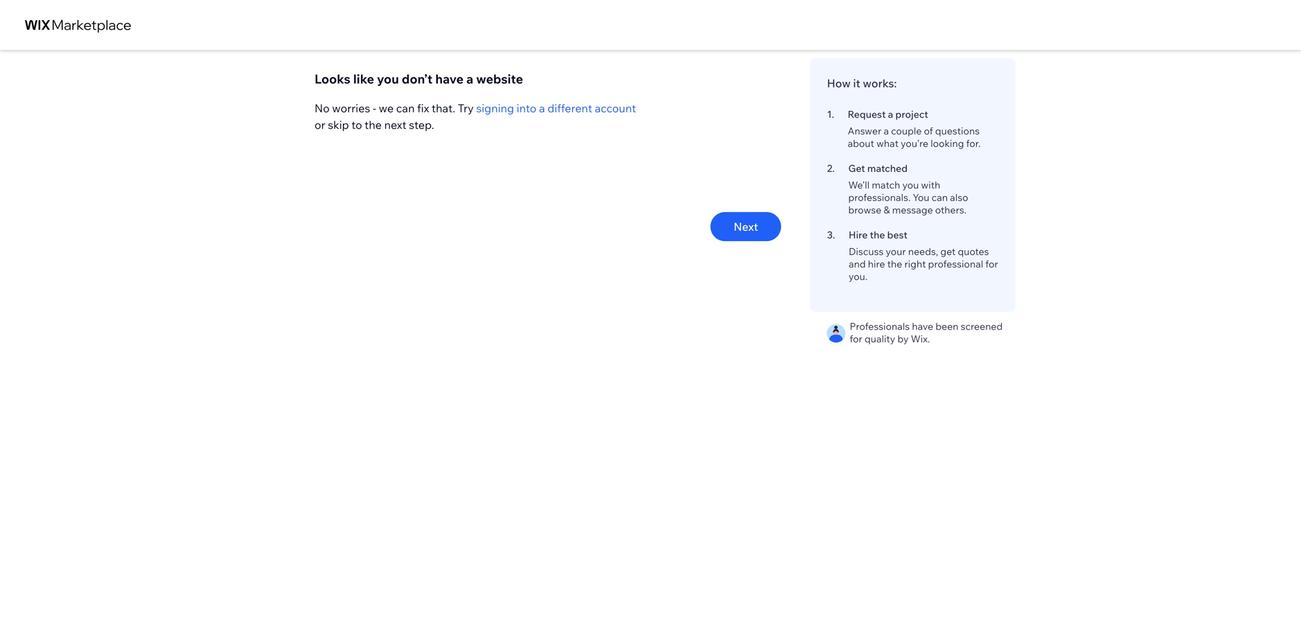 Task type: vqa. For each thing, say whether or not it's contained in the screenshot.
the rightmost can
yes



Task type: locate. For each thing, give the bounding box(es) containing it.
project
[[896, 108, 929, 120]]

. left get
[[833, 162, 835, 174]]

1 vertical spatial you
[[903, 179, 919, 191]]

questions
[[936, 125, 980, 137]]

can
[[396, 101, 415, 115], [932, 191, 948, 203]]

1 vertical spatial for
[[850, 333, 863, 345]]

a inside no worries - we can fix that. try signing into a different account or skip to the next step.
[[539, 101, 545, 115]]

2 vertical spatial the
[[888, 258, 903, 270]]

0 vertical spatial the
[[365, 118, 382, 132]]

the down your
[[888, 258, 903, 270]]

0 horizontal spatial can
[[396, 101, 415, 115]]

the right "to"
[[365, 118, 382, 132]]

0 vertical spatial .
[[832, 108, 835, 120]]

the
[[365, 118, 382, 132], [870, 229, 885, 241], [888, 258, 903, 270]]

have up that.
[[435, 71, 464, 87]]

the inside no worries - we can fix that. try signing into a different account or skip to the next step.
[[365, 118, 382, 132]]

1 vertical spatial have
[[912, 320, 934, 332]]

been
[[936, 320, 959, 332]]

no
[[315, 101, 330, 115]]

1 vertical spatial .
[[833, 162, 835, 174]]

you up the you
[[903, 179, 919, 191]]

request
[[848, 108, 886, 120]]

screened
[[961, 320, 1003, 332]]

. for 1
[[832, 108, 835, 120]]

1 horizontal spatial can
[[932, 191, 948, 203]]

can left fix
[[396, 101, 415, 115]]

0 horizontal spatial the
[[365, 118, 382, 132]]

professional
[[928, 258, 984, 270]]

a
[[467, 71, 474, 87], [539, 101, 545, 115], [888, 108, 894, 120], [884, 125, 889, 137]]

worries
[[332, 101, 370, 115]]

. left hire on the top right of the page
[[833, 229, 835, 241]]

.
[[832, 108, 835, 120], [833, 162, 835, 174], [833, 229, 835, 241]]

for
[[986, 258, 999, 270], [850, 333, 863, 345]]

how it works:
[[827, 76, 897, 90]]

next
[[734, 220, 758, 234]]

you're
[[901, 137, 929, 149]]

looks
[[315, 71, 351, 87]]

looking
[[931, 137, 964, 149]]

you right like
[[377, 71, 399, 87]]

-
[[373, 101, 376, 115]]

like
[[353, 71, 374, 87]]

can down with
[[932, 191, 948, 203]]

we
[[379, 101, 394, 115]]

for left quality
[[850, 333, 863, 345]]

works:
[[863, 76, 897, 90]]

2 horizontal spatial the
[[888, 258, 903, 270]]

2 vertical spatial .
[[833, 229, 835, 241]]

0 vertical spatial for
[[986, 258, 999, 270]]

0 horizontal spatial for
[[850, 333, 863, 345]]

professionals
[[850, 320, 910, 332]]

you.
[[849, 270, 868, 282]]

wix.
[[911, 333, 930, 345]]

a right into
[[539, 101, 545, 115]]

best
[[888, 229, 908, 241]]

0 vertical spatial can
[[396, 101, 415, 115]]

message
[[892, 204, 933, 216]]

have up wix.
[[912, 320, 934, 332]]

1 horizontal spatial for
[[986, 258, 999, 270]]

get
[[941, 245, 956, 257]]

match
[[872, 179, 901, 191]]

request a project answer a couple of questions about what you're looking for.
[[848, 108, 981, 149]]

1 horizontal spatial you
[[903, 179, 919, 191]]

can inside get matched we'll match you with professionals. you can also browse & message others.
[[932, 191, 948, 203]]

1 horizontal spatial the
[[870, 229, 885, 241]]

how
[[827, 76, 851, 90]]

1 horizontal spatial have
[[912, 320, 934, 332]]

it
[[854, 76, 861, 90]]

have
[[435, 71, 464, 87], [912, 320, 934, 332]]

signing into a different account link
[[476, 101, 636, 115]]

don't
[[402, 71, 433, 87]]

you
[[377, 71, 399, 87], [903, 179, 919, 191]]

the right hire on the top right of the page
[[870, 229, 885, 241]]

0 vertical spatial have
[[435, 71, 464, 87]]

couple
[[891, 125, 922, 137]]

try
[[458, 101, 474, 115]]

. down how
[[832, 108, 835, 120]]

with
[[921, 179, 941, 191]]

0 horizontal spatial you
[[377, 71, 399, 87]]

have inside professionals have been screened for quality by wix.
[[912, 320, 934, 332]]

for down quotes
[[986, 258, 999, 270]]

no worries - we can fix that. try signing into a different account or skip to the next step.
[[315, 101, 636, 132]]

quality
[[865, 333, 896, 345]]

right
[[905, 258, 926, 270]]

skip
[[328, 118, 349, 132]]

hire
[[868, 258, 885, 270]]

or
[[315, 118, 325, 132]]

also
[[950, 191, 969, 203]]

a left project
[[888, 108, 894, 120]]

by
[[898, 333, 909, 345]]

we'll
[[849, 179, 870, 191]]

1 vertical spatial can
[[932, 191, 948, 203]]

can inside no worries - we can fix that. try signing into a different account or skip to the next step.
[[396, 101, 415, 115]]



Task type: describe. For each thing, give the bounding box(es) containing it.
and
[[849, 258, 866, 270]]

signing
[[476, 101, 514, 115]]

for.
[[967, 137, 981, 149]]

matched
[[868, 162, 908, 174]]

to
[[352, 118, 362, 132]]

0 horizontal spatial have
[[435, 71, 464, 87]]

a up the 'try'
[[467, 71, 474, 87]]

get matched we'll match you with professionals. you can also browse & message others.
[[849, 162, 969, 216]]

what
[[877, 137, 899, 149]]

2
[[827, 162, 833, 174]]

needs,
[[908, 245, 939, 257]]

you inside get matched we'll match you with professionals. you can also browse & message others.
[[903, 179, 919, 191]]

next
[[384, 118, 407, 132]]

1 vertical spatial the
[[870, 229, 885, 241]]

&
[[884, 204, 890, 216]]

others.
[[935, 204, 967, 216]]

browse
[[849, 204, 882, 216]]

quotes
[[958, 245, 989, 257]]

1 .
[[827, 108, 835, 120]]

get
[[849, 162, 865, 174]]

fix
[[417, 101, 429, 115]]

that.
[[432, 101, 455, 115]]

your
[[886, 245, 906, 257]]

discuss
[[849, 245, 884, 257]]

3
[[827, 229, 833, 241]]

1
[[827, 108, 832, 120]]

about
[[848, 137, 875, 149]]

looks like you don't have a website
[[315, 71, 523, 87]]

hire the best discuss your needs, get quotes and hire the right professional for you.
[[849, 229, 999, 282]]

you
[[913, 191, 930, 203]]

hire
[[849, 229, 868, 241]]

answer
[[848, 125, 882, 137]]

2 .
[[827, 162, 835, 174]]

for inside hire the best discuss your needs, get quotes and hire the right professional for you.
[[986, 258, 999, 270]]

. for 2
[[833, 162, 835, 174]]

3 .
[[827, 229, 835, 241]]

step.
[[409, 118, 434, 132]]

different
[[548, 101, 592, 115]]

professionals have been screened for quality by wix.
[[850, 320, 1003, 345]]

professionals.
[[849, 191, 911, 203]]

a up what
[[884, 125, 889, 137]]

website
[[476, 71, 523, 87]]

. for 3
[[833, 229, 835, 241]]

next button
[[711, 212, 782, 241]]

account
[[595, 101, 636, 115]]

into
[[517, 101, 537, 115]]

of
[[924, 125, 933, 137]]

0 vertical spatial you
[[377, 71, 399, 87]]

for inside professionals have been screened for quality by wix.
[[850, 333, 863, 345]]



